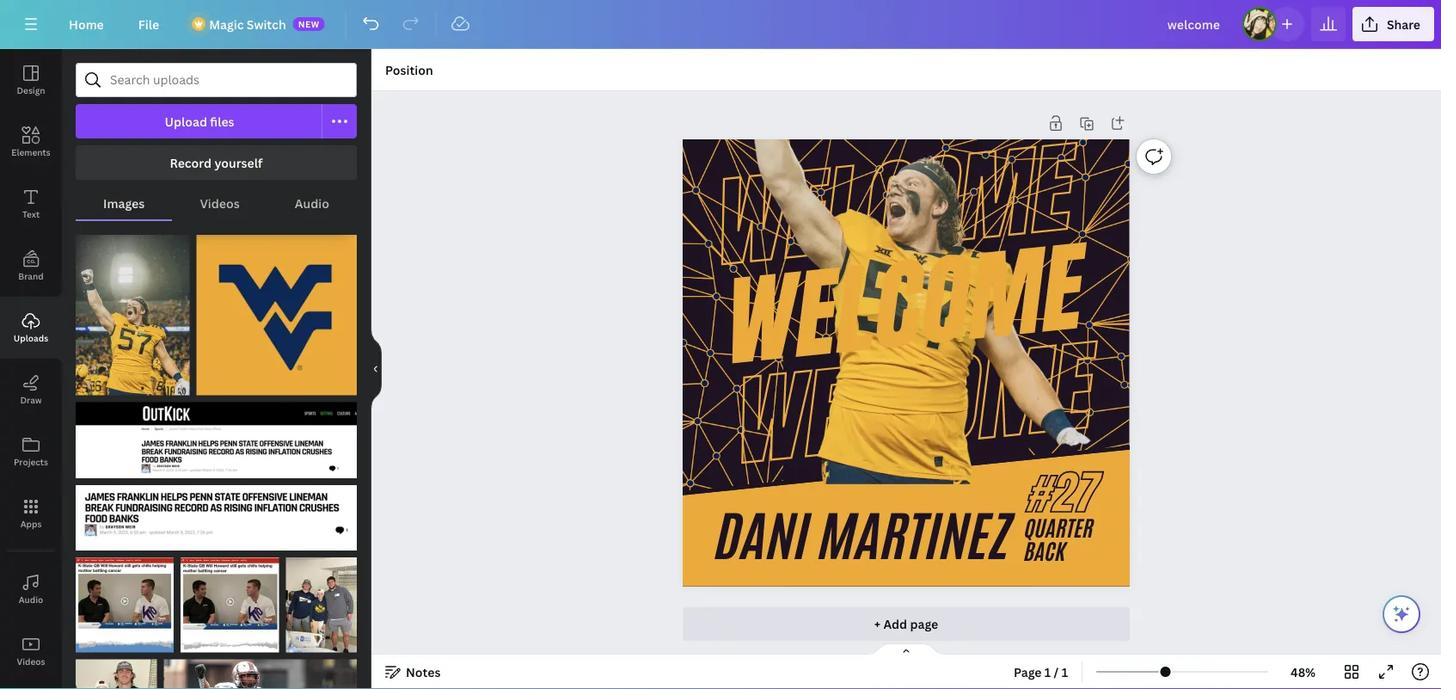 Task type: vqa. For each thing, say whether or not it's contained in the screenshot.
the right 'All'
no



Task type: describe. For each thing, give the bounding box(es) containing it.
position
[[385, 62, 433, 78]]

file
[[138, 16, 159, 32]]

projects button
[[0, 421, 62, 483]]

quarter
[[1025, 513, 1095, 544]]

Search uploads search field
[[110, 64, 346, 96]]

48% button
[[1276, 658, 1332, 686]]

dani
[[717, 499, 811, 576]]

/
[[1054, 664, 1059, 680]]

48%
[[1291, 664, 1316, 680]]

hide image
[[371, 328, 382, 410]]

notes
[[406, 664, 441, 680]]

images
[[103, 195, 145, 211]]

videos inside side panel tab list
[[17, 655, 45, 667]]

upload
[[165, 113, 207, 129]]

page 1 / 1
[[1014, 664, 1068, 680]]

dani martinez
[[717, 499, 1013, 576]]

design button
[[0, 49, 62, 111]]

quarter back
[[1025, 513, 1095, 567]]

record
[[170, 154, 212, 171]]

file button
[[125, 7, 173, 41]]

yourself
[[215, 154, 263, 171]]

text
[[22, 208, 40, 220]]

audio inside side panel tab list
[[19, 594, 43, 605]]

1 horizontal spatial videos button
[[172, 187, 267, 219]]

0 vertical spatial videos
[[200, 195, 240, 211]]

abstract lines background  geometric technology image
[[675, 77, 1138, 540]]

magic
[[209, 16, 244, 32]]

draw
[[20, 394, 42, 406]]

upload files
[[165, 113, 234, 129]]

canva assistant image
[[1392, 604, 1412, 625]]

page
[[911, 616, 939, 632]]

0 vertical spatial audio button
[[267, 187, 357, 219]]

share
[[1387, 16, 1421, 32]]



Task type: locate. For each thing, give the bounding box(es) containing it.
images button
[[76, 187, 172, 219]]

1 horizontal spatial audio button
[[267, 187, 357, 219]]

elements
[[11, 146, 51, 158]]

1 1 from the left
[[1045, 664, 1051, 680]]

2 1 from the left
[[1062, 664, 1068, 680]]

+ add page button
[[683, 607, 1130, 641]]

1 horizontal spatial audio
[[295, 195, 329, 211]]

notes button
[[379, 658, 448, 686]]

switch
[[247, 16, 286, 32]]

magic switch
[[209, 16, 286, 32]]

side panel tab list
[[0, 49, 62, 682]]

1 vertical spatial audio button
[[0, 558, 62, 620]]

#27
[[1029, 459, 1101, 528]]

0 horizontal spatial audio button
[[0, 558, 62, 620]]

1 vertical spatial audio
[[19, 594, 43, 605]]

0 horizontal spatial videos button
[[0, 620, 62, 682]]

design
[[17, 84, 45, 96]]

share button
[[1353, 7, 1435, 41]]

1 vertical spatial videos
[[17, 655, 45, 667]]

record yourself button
[[76, 145, 357, 180]]

uploads
[[14, 332, 48, 344]]

0 horizontal spatial 1
[[1045, 664, 1051, 680]]

audio button
[[267, 187, 357, 219], [0, 558, 62, 620]]

0 vertical spatial videos button
[[172, 187, 267, 219]]

videos
[[200, 195, 240, 211], [17, 655, 45, 667]]

1 horizontal spatial 1
[[1062, 664, 1068, 680]]

+
[[875, 616, 881, 632]]

files
[[210, 113, 234, 129]]

text button
[[0, 173, 62, 235]]

audio
[[295, 195, 329, 211], [19, 594, 43, 605]]

main menu bar
[[0, 0, 1442, 49]]

0 vertical spatial audio
[[295, 195, 329, 211]]

back
[[1025, 536, 1067, 567]]

0 horizontal spatial videos
[[17, 655, 45, 667]]

Design title text field
[[1154, 7, 1236, 41]]

show pages image
[[865, 643, 948, 656]]

martinez
[[821, 499, 1013, 576]]

add
[[884, 616, 908, 632]]

+ add page
[[875, 616, 939, 632]]

record yourself
[[170, 154, 263, 171]]

welcome
[[711, 116, 1082, 297], [721, 215, 1093, 396], [731, 315, 1103, 495]]

projects
[[14, 456, 48, 468]]

page
[[1014, 664, 1042, 680]]

new
[[298, 18, 320, 30]]

apps
[[20, 518, 42, 529]]

home
[[69, 16, 104, 32]]

elements button
[[0, 111, 62, 173]]

videos button
[[172, 187, 267, 219], [0, 620, 62, 682]]

brand button
[[0, 235, 62, 297]]

position button
[[379, 56, 440, 83]]

1
[[1045, 664, 1051, 680], [1062, 664, 1068, 680]]

0 horizontal spatial audio
[[19, 594, 43, 605]]

uploads button
[[0, 297, 62, 359]]

brand
[[18, 270, 44, 282]]

draw button
[[0, 359, 62, 421]]

apps button
[[0, 483, 62, 545]]

1 horizontal spatial videos
[[200, 195, 240, 211]]

1 vertical spatial videos button
[[0, 620, 62, 682]]

upload files button
[[76, 104, 323, 138]]

1 right /
[[1062, 664, 1068, 680]]

1 left /
[[1045, 664, 1051, 680]]

group
[[76, 225, 190, 395], [197, 225, 357, 395], [76, 392, 357, 478], [76, 475, 357, 551], [76, 547, 174, 652], [181, 547, 279, 652], [286, 547, 357, 652], [76, 649, 157, 689], [164, 649, 357, 689]]

home link
[[55, 7, 118, 41]]



